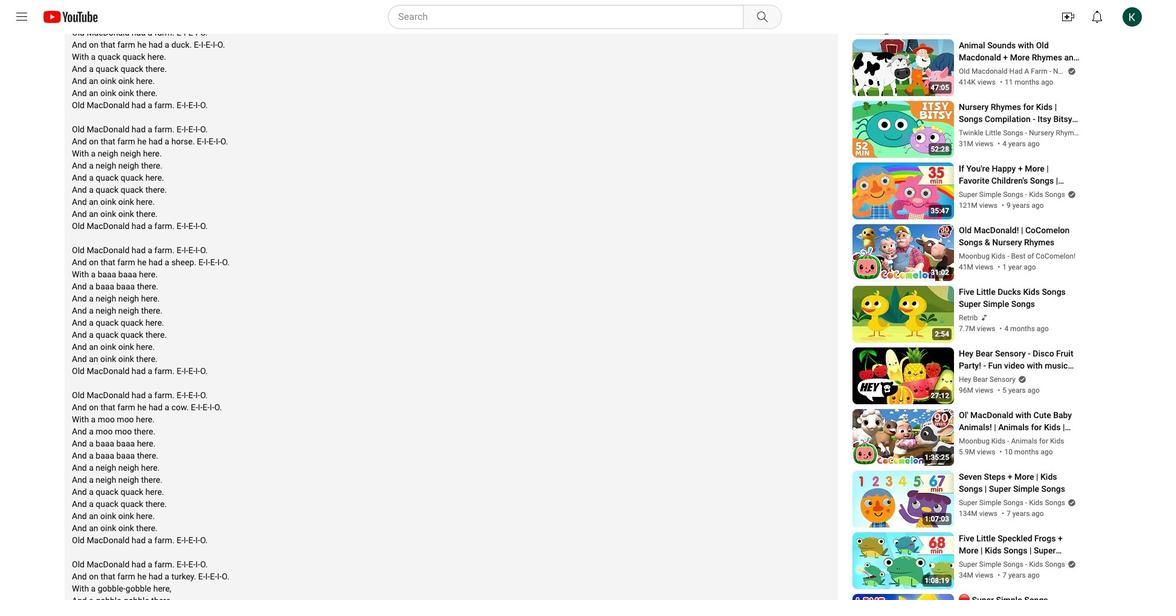 Task type: locate. For each thing, give the bounding box(es) containing it.
47 minutes, 5 seconds image
[[929, 82, 952, 94]]

verified image down animal sounds with old macdonald + more rhymes and songs for kids by old macdonald had a farm - nursery rhymes for kids 414,644 views 11 months ago 47 minutes element
[[1066, 67, 1077, 75]]

ol' macdonald with cute baby animals! | animals for kids | funny cartoons | learn about animals by moonbug kids - animals for kids 5,929,329 views 10 months ago 1 hour, 35 minutes element
[[960, 409, 1082, 434]]

0 vertical spatial verified image
[[1066, 5, 1077, 14]]

27 minutes, 12 seconds image
[[929, 390, 952, 402]]

1 vertical spatial verified image
[[1016, 375, 1027, 384]]

1 vertical spatial verified image
[[1066, 190, 1077, 199]]

0 vertical spatial verified image
[[1066, 67, 1077, 75]]

Search text field
[[398, 9, 741, 25]]

2 vertical spatial verified image
[[1066, 560, 1077, 569]]

verified image
[[1066, 67, 1077, 75], [1016, 375, 1027, 384], [1066, 560, 1077, 569]]

2 verified image from the top
[[1066, 190, 1077, 199]]

46 minutes, 55 seconds image
[[929, 20, 952, 32]]

35 minutes, 47 seconds image
[[929, 205, 952, 217]]

verified image down five little speckled frogs + more | kids songs | super simple songs by super simple songs - kids songs 34,049,912 views 7 years ago 1 hour, 8 minutes element
[[1066, 560, 1077, 569]]

five little ducks   kids songs   super simple songs by retrib 7,757,997 views 4 months ago 2 minutes, 54 seconds element
[[960, 286, 1082, 310]]

31 minutes, 2 seconds image
[[929, 267, 952, 279]]

seven steps + more | kids songs | super simple songs by super simple songs - kids songs 134,084,050 views 7 years ago 1 hour, 7 minutes element
[[960, 471, 1082, 495]]

verified image for hey bear sensory - disco fruit party! - fun video with music and dancing ! by hey bear sensory 96,116,984 views 5 years ago 27 minutes element
[[1016, 375, 1027, 384]]

animal sounds with old macdonald + more rhymes and songs for kids by old macdonald had a farm - nursery rhymes for kids 414,644 views 11 months ago 47 minutes element
[[960, 39, 1082, 64]]

3 verified image from the top
[[1066, 499, 1077, 507]]

if you're happy + more | favorite children's songs | super simple songs by super simple songs - kids songs 121,165,233 views 9 years ago 35 minutes element
[[960, 163, 1082, 187]]

verified image for if you're happy + more | favorite children's songs | super simple songs by super simple songs - kids songs 121,165,233 views 9 years ago 35 minutes element
[[1066, 190, 1077, 199]]

1 verified image from the top
[[1066, 5, 1077, 14]]

2 vertical spatial verified image
[[1066, 499, 1077, 507]]

verified image
[[1066, 5, 1077, 14], [1066, 190, 1077, 199], [1066, 499, 1077, 507]]

verified image down hey bear sensory - disco fruit party! - fun video with music and dancing ! by hey bear sensory 96,116,984 views 5 years ago 27 minutes element
[[1016, 375, 1027, 384]]

None search field
[[366, 5, 785, 29]]

1 hour, 8 minutes, 19 seconds image
[[923, 575, 952, 587]]

official artist channel image
[[979, 314, 989, 322]]

1 hour, 35 minutes, 25 seconds image
[[923, 452, 952, 464]]

old macdonald! | cocomelon songs & nursery rhymes by moonbug kids - best of cocomelon! 41,761,314 views 1 year ago 31 minutes element
[[960, 224, 1082, 249]]



Task type: describe. For each thing, give the bounding box(es) containing it.
🔴  super simple songs bedtime livestream 🌟🦉💤 | kids nap songs | super simple songs by super simple live - 24 hour livestreams for kids 609,678 views streamed 1 month ago 1 hour, 18 minutes element
[[960, 594, 1082, 600]]

nursery rhymes for kids | songs compilation - itsy bitsy spider + more children songs by twinkle little songs - nursery rhymes 31,710,855 views 4 years ago 52 minutes element
[[960, 101, 1082, 125]]

verified image for five little speckled frogs + more | kids songs | super simple songs by super simple songs - kids songs 34,049,912 views 7 years ago 1 hour, 8 minutes element
[[1066, 560, 1077, 569]]

avatar image image
[[1123, 7, 1143, 27]]

2 minutes, 54 seconds image
[[933, 328, 952, 341]]

verified image for animal sounds with old macdonald + more rhymes and songs for kids by old macdonald had a farm - nursery rhymes for kids 414,644 views 11 months ago 47 minutes element
[[1066, 67, 1077, 75]]

five little speckled frogs + more | kids songs | super simple songs by super simple songs - kids songs 34,049,912 views 7 years ago 1 hour, 8 minutes element
[[960, 533, 1082, 557]]

hey bear sensory - disco fruit party! - fun video with music and dancing ! by hey bear sensory 96,116,984 views 5 years ago 27 minutes element
[[960, 348, 1082, 372]]

52 minutes, 28 seconds image
[[929, 143, 952, 156]]

verified image for seven steps + more | kids songs | super simple songs by super simple songs - kids songs 134,084,050 views 7 years ago 1 hour, 7 minutes element
[[1066, 499, 1077, 507]]

1 hour, 7 minutes, 3 seconds image
[[923, 513, 952, 526]]



Task type: vqa. For each thing, say whether or not it's contained in the screenshot.
Podcasts on the left bottom of the page
no



